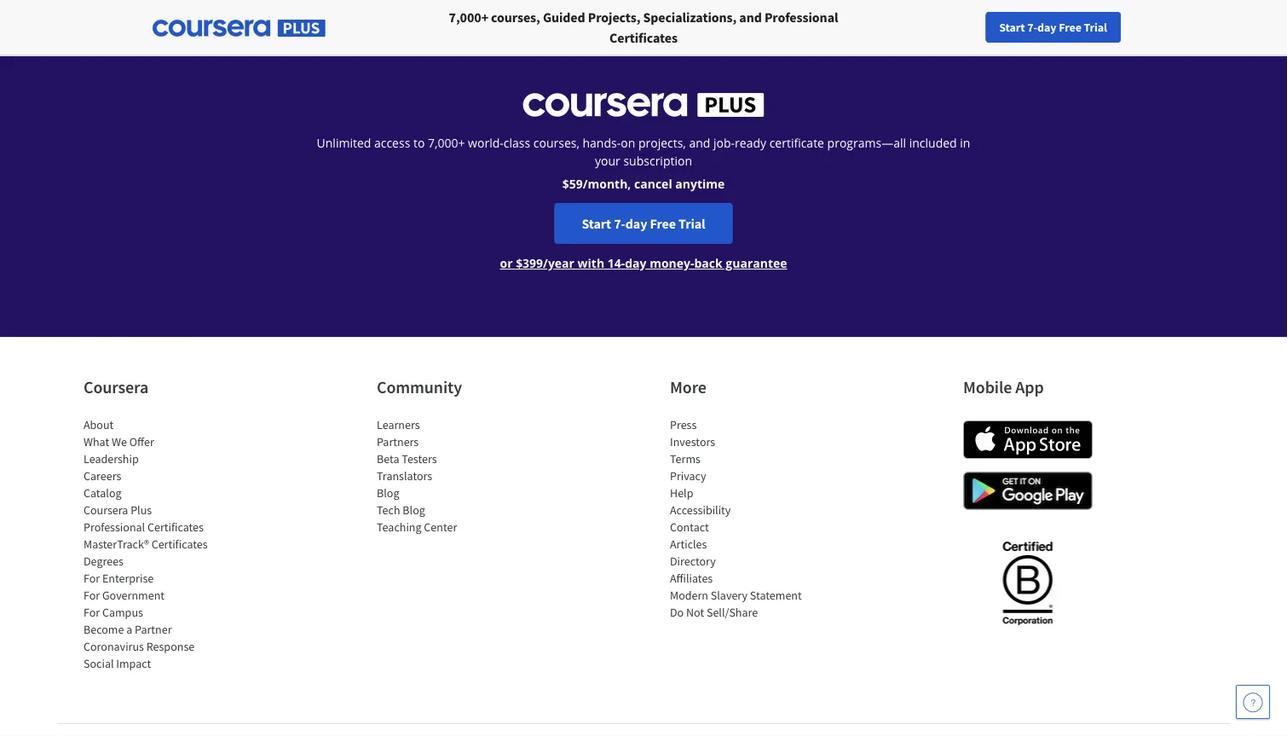 Task type: describe. For each thing, give the bounding box(es) containing it.
testers
[[402, 451, 437, 467]]

subscription
[[624, 153, 693, 169]]

translators
[[377, 468, 433, 484]]

sell/share
[[707, 605, 758, 620]]

in
[[961, 135, 971, 151]]

we
[[112, 434, 127, 449]]

careers link
[[84, 468, 121, 484]]

privacy link
[[670, 468, 707, 484]]

for enterprise link
[[84, 571, 154, 586]]

class
[[504, 135, 531, 151]]

list for more
[[670, 416, 815, 621]]

press link
[[670, 417, 697, 432]]

investors
[[670, 434, 716, 449]]

learners partners beta testers translators blog tech blog teaching center
[[377, 417, 457, 535]]

1 coursera from the top
[[84, 377, 149, 398]]

press
[[670, 417, 697, 432]]

unlimited
[[317, 135, 371, 151]]

more
[[670, 377, 707, 398]]

about
[[84, 417, 114, 432]]

investors link
[[670, 434, 716, 449]]

back
[[695, 255, 723, 271]]

become a partner link
[[84, 622, 172, 637]]

for government link
[[84, 588, 165, 603]]

find your new career
[[924, 20, 1031, 35]]

directory link
[[670, 553, 716, 569]]

directory
[[670, 553, 716, 569]]

certificate
[[770, 135, 825, 151]]

/month,
[[583, 176, 631, 192]]

statement
[[750, 588, 802, 603]]

mobile app
[[964, 377, 1044, 398]]

center
[[424, 519, 457, 535]]

your inside unlimited access to 7,000+ world-class courses, hands-on projects, and job-ready certificate programs—all included in your subscription
[[595, 153, 621, 169]]

help center image
[[1243, 692, 1264, 712]]

0 vertical spatial start
[[1000, 20, 1026, 35]]

and inside unlimited access to 7,000+ world-class courses, hands-on projects, and job-ready certificate programs—all included in your subscription
[[689, 135, 711, 151]]

0 vertical spatial your
[[949, 20, 971, 35]]

or $399 /year with 14-day money-back guarantee
[[500, 255, 788, 271]]

degrees
[[84, 553, 124, 569]]

download on the app store image
[[964, 420, 1093, 459]]

partner
[[135, 622, 172, 637]]

about link
[[84, 417, 114, 432]]

programs—all
[[828, 135, 907, 151]]

help link
[[670, 485, 694, 501]]

$59 /month, cancel anytime
[[563, 176, 725, 192]]

contact link
[[670, 519, 709, 535]]

affiliates
[[670, 571, 713, 586]]

articles link
[[670, 536, 707, 552]]

help
[[670, 485, 694, 501]]

logo of certified b corporation image
[[993, 531, 1063, 634]]

leadership link
[[84, 451, 139, 467]]

translators link
[[377, 468, 433, 484]]

beta
[[377, 451, 400, 467]]

7,000+ inside unlimited access to 7,000+ world-class courses, hands-on projects, and job-ready certificate programs—all included in your subscription
[[428, 135, 465, 151]]

tech blog link
[[377, 502, 425, 518]]

a
[[126, 622, 132, 637]]

list for coursera
[[84, 416, 229, 672]]

coursera plus image for access
[[523, 93, 765, 117]]

what
[[84, 434, 109, 449]]

social impact link
[[84, 656, 151, 671]]

partners link
[[377, 434, 419, 449]]

terms link
[[670, 451, 701, 467]]

blog link
[[377, 485, 400, 501]]

become
[[84, 622, 124, 637]]

plus
[[131, 502, 152, 518]]

get it on google play image
[[964, 472, 1093, 510]]

unlimited access to 7,000+ world-class courses, hands-on projects, and job-ready certificate programs—all included in your subscription
[[317, 135, 971, 169]]

ready
[[735, 135, 767, 151]]

coronavirus response link
[[84, 639, 195, 654]]

slavery
[[711, 588, 748, 603]]

degrees link
[[84, 553, 124, 569]]

teaching center link
[[377, 519, 457, 535]]

careers
[[84, 468, 121, 484]]

and inside 7,000+ courses, guided projects, specializations, and professional certificates
[[740, 9, 762, 26]]

affiliates link
[[670, 571, 713, 586]]

hands-
[[583, 135, 621, 151]]

do not sell/share link
[[670, 605, 758, 620]]

courses, inside 7,000+ courses, guided projects, specializations, and professional certificates
[[491, 9, 541, 26]]

social
[[84, 656, 114, 671]]



Task type: locate. For each thing, give the bounding box(es) containing it.
career
[[998, 20, 1031, 35]]

7- for the bottom start 7-day free trial button
[[614, 215, 626, 232]]

0 horizontal spatial trial
[[679, 215, 706, 232]]

1 vertical spatial start
[[582, 215, 612, 232]]

with
[[578, 255, 605, 271]]

7,000+ courses, guided projects, specializations, and professional certificates
[[449, 9, 839, 46]]

0 vertical spatial 7-
[[1028, 20, 1038, 35]]

tech
[[377, 502, 400, 518]]

professional inside 7,000+ courses, guided projects, specializations, and professional certificates
[[765, 9, 839, 26]]

contact
[[670, 519, 709, 535]]

what we offer link
[[84, 434, 154, 449]]

1 horizontal spatial and
[[740, 9, 762, 26]]

list containing about
[[84, 416, 229, 672]]

leadership
[[84, 451, 139, 467]]

and left job-
[[689, 135, 711, 151]]

0 horizontal spatial and
[[689, 135, 711, 151]]

day
[[1038, 20, 1057, 35], [626, 215, 648, 232], [625, 255, 647, 271]]

1 horizontal spatial start
[[1000, 20, 1026, 35]]

for down degrees
[[84, 571, 100, 586]]

learners
[[377, 417, 420, 432]]

0 vertical spatial free
[[1059, 20, 1082, 35]]

courses, left guided
[[491, 9, 541, 26]]

1 vertical spatial coursera
[[84, 502, 128, 518]]

guarantee
[[726, 255, 788, 271]]

trial down anytime
[[679, 215, 706, 232]]

mobile
[[964, 377, 1013, 398]]

1 horizontal spatial professional
[[765, 9, 839, 26]]

None search field
[[235, 11, 576, 45]]

14-
[[608, 255, 625, 271]]

impact
[[116, 656, 151, 671]]

trial right 'show notifications' image
[[1084, 20, 1108, 35]]

0 vertical spatial coursera plus image
[[153, 20, 326, 37]]

on
[[621, 135, 636, 151]]

courses,
[[491, 9, 541, 26], [534, 135, 580, 151]]

7- left 'show notifications' image
[[1028, 20, 1038, 35]]

coursera up about link
[[84, 377, 149, 398]]

accessibility
[[670, 502, 731, 518]]

0 horizontal spatial blog
[[377, 485, 400, 501]]

professional inside about what we offer leadership careers catalog coursera plus professional certificates mastertrack® certificates degrees for enterprise for government for campus become a partner coronavirus response social impact
[[84, 519, 145, 535]]

start 7-day free trial
[[1000, 20, 1108, 35], [582, 215, 706, 232]]

catalog link
[[84, 485, 122, 501]]

articles
[[670, 536, 707, 552]]

for up become
[[84, 605, 100, 620]]

1 horizontal spatial 7-
[[1028, 20, 1038, 35]]

0 vertical spatial and
[[740, 9, 762, 26]]

about what we offer leadership careers catalog coursera plus professional certificates mastertrack® certificates degrees for enterprise for government for campus become a partner coronavirus response social impact
[[84, 417, 208, 671]]

0 horizontal spatial start 7-day free trial button
[[555, 203, 733, 244]]

find your new career link
[[916, 17, 1040, 38]]

$399
[[516, 255, 543, 271]]

free
[[1059, 20, 1082, 35], [650, 215, 676, 232]]

government
[[102, 588, 165, 603]]

1 vertical spatial blog
[[403, 502, 425, 518]]

included
[[910, 135, 957, 151]]

anytime
[[676, 176, 725, 192]]

blog
[[377, 485, 400, 501], [403, 502, 425, 518]]

1 vertical spatial coursera plus image
[[523, 93, 765, 117]]

for up for campus 'link'
[[84, 588, 100, 603]]

1 vertical spatial day
[[626, 215, 648, 232]]

beta testers link
[[377, 451, 437, 467]]

start right new at top
[[1000, 20, 1026, 35]]

3 list from the left
[[670, 416, 815, 621]]

coronavirus
[[84, 639, 144, 654]]

learners link
[[377, 417, 420, 432]]

show notifications image
[[1058, 21, 1078, 42]]

1 vertical spatial start 7-day free trial button
[[555, 203, 733, 244]]

certificates inside 7,000+ courses, guided projects, specializations, and professional certificates
[[610, 29, 678, 46]]

1 vertical spatial 7,000+
[[428, 135, 465, 151]]

job-
[[714, 135, 735, 151]]

0 horizontal spatial free
[[650, 215, 676, 232]]

$59
[[563, 176, 583, 192]]

coursera plus image
[[153, 20, 326, 37], [523, 93, 765, 117]]

your right find
[[949, 20, 971, 35]]

1 vertical spatial courses,
[[534, 135, 580, 151]]

press investors terms privacy help accessibility contact articles directory affiliates modern slavery statement do not sell/share
[[670, 417, 802, 620]]

0 horizontal spatial 7-
[[614, 215, 626, 232]]

app
[[1016, 377, 1044, 398]]

0 horizontal spatial list
[[84, 416, 229, 672]]

coursera down catalog
[[84, 502, 128, 518]]

blog up "tech"
[[377, 485, 400, 501]]

1 horizontal spatial coursera plus image
[[523, 93, 765, 117]]

accessibility link
[[670, 502, 731, 518]]

0 vertical spatial blog
[[377, 485, 400, 501]]

1 vertical spatial your
[[595, 153, 621, 169]]

projects,
[[588, 9, 641, 26]]

3 for from the top
[[84, 605, 100, 620]]

2 list from the left
[[377, 416, 522, 536]]

list containing press
[[670, 416, 815, 621]]

certificates down projects, on the left top of page
[[610, 29, 678, 46]]

do
[[670, 605, 684, 620]]

guided
[[543, 9, 586, 26]]

/year
[[543, 255, 575, 271]]

0 vertical spatial courses,
[[491, 9, 541, 26]]

1 horizontal spatial start 7-day free trial button
[[986, 12, 1121, 43]]

1 list from the left
[[84, 416, 229, 672]]

courses, inside unlimited access to 7,000+ world-class courses, hands-on projects, and job-ready certificate programs—all included in your subscription
[[534, 135, 580, 151]]

start 7-day free trial right new at top
[[1000, 20, 1108, 35]]

or
[[500, 255, 513, 271]]

1 vertical spatial start 7-day free trial
[[582, 215, 706, 232]]

1 horizontal spatial blog
[[403, 502, 425, 518]]

professional
[[765, 9, 839, 26], [84, 519, 145, 535]]

1 horizontal spatial trial
[[1084, 20, 1108, 35]]

community
[[377, 377, 462, 398]]

7- for the right start 7-day free trial button
[[1028, 20, 1038, 35]]

offer
[[129, 434, 154, 449]]

2 vertical spatial day
[[625, 255, 647, 271]]

0 horizontal spatial your
[[595, 153, 621, 169]]

0 vertical spatial start 7-day free trial button
[[986, 12, 1121, 43]]

teaching
[[377, 519, 422, 535]]

2 horizontal spatial list
[[670, 416, 815, 621]]

7-
[[1028, 20, 1038, 35], [614, 215, 626, 232]]

for campus link
[[84, 605, 143, 620]]

not
[[687, 605, 705, 620]]

find
[[924, 20, 946, 35]]

1 vertical spatial professional
[[84, 519, 145, 535]]

coursera inside about what we offer leadership careers catalog coursera plus professional certificates mastertrack® certificates degrees for enterprise for government for campus become a partner coronavirus response social impact
[[84, 502, 128, 518]]

list for community
[[377, 416, 522, 536]]

2 vertical spatial for
[[84, 605, 100, 620]]

1 horizontal spatial your
[[949, 20, 971, 35]]

access
[[374, 135, 411, 151]]

and right specializations,
[[740, 9, 762, 26]]

0 vertical spatial for
[[84, 571, 100, 586]]

campus
[[102, 605, 143, 620]]

courses, right class
[[534, 135, 580, 151]]

0 horizontal spatial start 7-day free trial
[[582, 215, 706, 232]]

0 vertical spatial professional
[[765, 9, 839, 26]]

day left 'show notifications' image
[[1038, 20, 1057, 35]]

enterprise
[[102, 571, 154, 586]]

money-
[[650, 255, 695, 271]]

list containing learners
[[377, 416, 522, 536]]

modern
[[670, 588, 709, 603]]

catalog
[[84, 485, 122, 501]]

2 coursera from the top
[[84, 502, 128, 518]]

1 horizontal spatial free
[[1059, 20, 1082, 35]]

1 vertical spatial and
[[689, 135, 711, 151]]

0 horizontal spatial professional
[[84, 519, 145, 535]]

2 for from the top
[[84, 588, 100, 603]]

0 vertical spatial start 7-day free trial
[[1000, 20, 1108, 35]]

coursera plus image for courses,
[[153, 20, 326, 37]]

certificates down professional certificates link
[[151, 536, 208, 552]]

7,000+ inside 7,000+ courses, guided projects, specializations, and professional certificates
[[449, 9, 489, 26]]

free up the money-
[[650, 215, 676, 232]]

start 7-day free trial up or $399 /year with 14-day money-back guarantee
[[582, 215, 706, 232]]

certificates up mastertrack® certificates link
[[148, 519, 204, 535]]

0 vertical spatial coursera
[[84, 377, 149, 398]]

world-
[[468, 135, 504, 151]]

0 vertical spatial certificates
[[610, 29, 678, 46]]

day left the money-
[[625, 255, 647, 271]]

mastertrack® certificates link
[[84, 536, 208, 552]]

0 horizontal spatial coursera plus image
[[153, 20, 326, 37]]

certificates
[[610, 29, 678, 46], [148, 519, 204, 535], [151, 536, 208, 552]]

day up or $399 /year with 14-day money-back guarantee
[[626, 215, 648, 232]]

0 vertical spatial day
[[1038, 20, 1057, 35]]

partners
[[377, 434, 419, 449]]

your down 'hands-'
[[595, 153, 621, 169]]

for
[[84, 571, 100, 586], [84, 588, 100, 603], [84, 605, 100, 620]]

1 vertical spatial certificates
[[148, 519, 204, 535]]

1 horizontal spatial list
[[377, 416, 522, 536]]

2 vertical spatial certificates
[[151, 536, 208, 552]]

list
[[84, 416, 229, 672], [377, 416, 522, 536], [670, 416, 815, 621]]

1 vertical spatial free
[[650, 215, 676, 232]]

privacy
[[670, 468, 707, 484]]

7- up 14-
[[614, 215, 626, 232]]

start up with
[[582, 215, 612, 232]]

start
[[1000, 20, 1026, 35], [582, 215, 612, 232]]

free right career
[[1059, 20, 1082, 35]]

1 horizontal spatial start 7-day free trial
[[1000, 20, 1108, 35]]

your
[[949, 20, 971, 35], [595, 153, 621, 169]]

1 vertical spatial trial
[[679, 215, 706, 232]]

1 for from the top
[[84, 571, 100, 586]]

0 vertical spatial 7,000+
[[449, 9, 489, 26]]

1 vertical spatial 7-
[[614, 215, 626, 232]]

0 horizontal spatial start
[[582, 215, 612, 232]]

modern slavery statement link
[[670, 588, 802, 603]]

cancel
[[635, 176, 673, 192]]

mastertrack®
[[84, 536, 149, 552]]

0 vertical spatial trial
[[1084, 20, 1108, 35]]

blog up teaching center link
[[403, 502, 425, 518]]

coursera
[[84, 377, 149, 398], [84, 502, 128, 518]]

1 vertical spatial for
[[84, 588, 100, 603]]

new
[[974, 20, 996, 35]]



Task type: vqa. For each thing, say whether or not it's contained in the screenshot.
middle list
yes



